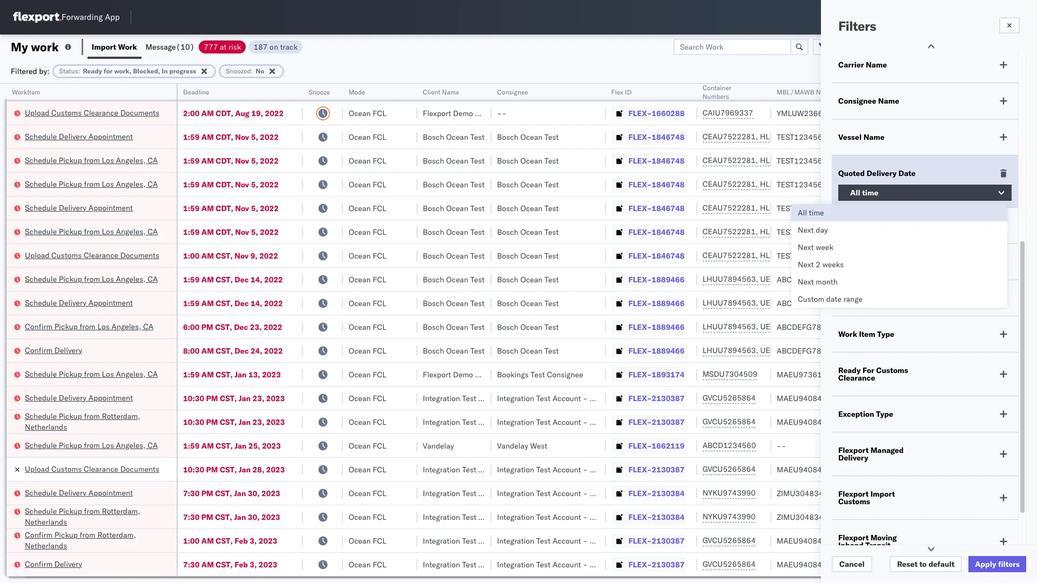 Task type: vqa. For each thing, say whether or not it's contained in the screenshot.


Task type: describe. For each thing, give the bounding box(es) containing it.
1:00 am cst, nov 9, 2022
[[183, 251, 278, 261]]

abcd1234560
[[703, 441, 756, 451]]

4 schedule pickup from los angeles, ca button from the top
[[25, 274, 158, 286]]

name for client name
[[442, 88, 459, 96]]

1 ocean fcl from the top
[[349, 108, 387, 118]]

2023 up 1:00 am cst, feb 3, 2023
[[262, 513, 280, 522]]

schedule delivery appointment for 10:30 pm cst, jan 23, 2023
[[25, 393, 133, 403]]

8:00
[[183, 346, 200, 356]]

work,
[[114, 67, 131, 75]]

delivery for 2nd the confirm delivery button
[[54, 560, 82, 569]]

2 uetu5238478 from the top
[[761, 298, 813, 308]]

flexport moving inbond transit
[[839, 533, 897, 551]]

0 horizontal spatial all time
[[798, 208, 824, 218]]

9,
[[251, 251, 258, 261]]

rotterdam, for 7:30 pm cst, jan 30, 2023
[[102, 507, 140, 516]]

2 lhuu7894563, uetu5238478 from the top
[[703, 298, 813, 308]]

forwarding
[[62, 12, 103, 22]]

1 7:30 pm cst, jan 30, 2023 from the top
[[183, 489, 280, 498]]

2 lhuu7894563, from the top
[[703, 298, 759, 308]]

7 account from the top
[[553, 560, 581, 570]]

1 hlxu6269489, from the top
[[760, 132, 815, 142]]

time inside button
[[863, 188, 879, 198]]

resize handle column header for 'flex id' button
[[684, 84, 697, 584]]

snoozed
[[226, 67, 251, 75]]

13 ocean fcl from the top
[[349, 394, 387, 403]]

gvcu5265864 for confirm pickup from rotterdam, netherlands
[[703, 536, 756, 546]]

15 fcl from the top
[[373, 441, 387, 451]]

jaehyung
[[920, 394, 951, 403]]

cst, up 8:00 am cst, dec 24, 2022
[[215, 322, 232, 332]]

mbl/mawb numbers button
[[772, 86, 904, 97]]

1 1846748 from the top
[[652, 132, 685, 142]]

next 2 weeks
[[798, 260, 844, 270]]

integration test account - karl lagerfeld for confirm pickup from rotterdam, netherlands link at bottom
[[497, 536, 638, 546]]

next week
[[798, 243, 834, 252]]

documents for 2nd upload customs clearance documents link from the bottom
[[120, 250, 159, 260]]

flex-1660288
[[629, 108, 685, 118]]

vandelay for vandelay west
[[497, 441, 528, 451]]

2 hlxu8034992 from the top
[[817, 156, 870, 165]]

resize handle column header for mbl/mawb numbers button
[[901, 84, 914, 584]]

cst, up 1:59 am cst, jan 13, 2023
[[216, 346, 233, 356]]

0 vertical spatial type
[[878, 330, 895, 339]]

flex-2130387 for confirm delivery
[[629, 560, 685, 570]]

choi
[[953, 394, 969, 403]]

deadline inside button
[[183, 88, 209, 96]]

cst, down 1:59 am cst, jan 25, 2023
[[220, 465, 237, 475]]

snoozed : no
[[226, 67, 264, 75]]

schedule pickup from los angeles, ca link for second schedule pickup from los angeles, ca button from the top of the page
[[25, 179, 158, 189]]

no
[[256, 67, 264, 75]]

2 schedule from the top
[[25, 155, 57, 165]]

3 flex-1889466 from the top
[[629, 322, 685, 332]]

netherlands for 1:00
[[25, 541, 67, 551]]

3 ocean fcl from the top
[[349, 156, 387, 166]]

schedule pickup from los angeles, ca link for 2nd schedule pickup from los angeles, ca button from the bottom
[[25, 369, 158, 380]]

14 ocean fcl from the top
[[349, 417, 387, 427]]

batch
[[976, 42, 998, 52]]

1:59 am cst, jan 13, 2023
[[183, 370, 281, 380]]

16 flex- from the top
[[629, 465, 652, 475]]

pm right 6:00
[[201, 322, 213, 332]]

delivery for fifth 'schedule delivery appointment' "button"
[[59, 488, 87, 498]]

confirm delivery for first confirm delivery link from the bottom
[[25, 560, 82, 569]]

omkar for lhuu7894563, uetu5238478
[[920, 322, 942, 332]]

Search Work text field
[[674, 39, 791, 55]]

6 lagerfeld from the top
[[606, 536, 638, 546]]

17 ocean fcl from the top
[[349, 489, 387, 498]]

flexport. image
[[13, 12, 62, 23]]

message (10)
[[146, 42, 195, 52]]

4 1:59 from the top
[[183, 203, 200, 213]]

1 flex-1889466 from the top
[[629, 275, 685, 284]]

status : ready for work, blocked, in progress
[[59, 67, 196, 75]]

Search Shipments (/) text field
[[830, 9, 935, 25]]

test123456 for first schedule pickup from los angeles, ca button from the top
[[777, 156, 823, 166]]

schedule delivery appointment button for 1:59 am cst, dec 14, 2022
[[25, 297, 133, 309]]

resize handle column header for mode button
[[405, 84, 418, 584]]

confirm for confirm pickup from los angeles, ca link
[[25, 322, 52, 331]]

187 on track
[[254, 42, 298, 52]]

7 schedule from the top
[[25, 298, 57, 308]]

12 ocean fcl from the top
[[349, 370, 387, 380]]

schedule pickup from los angeles, ca for second schedule pickup from los angeles, ca button from the top of the page
[[25, 179, 158, 189]]

flexport import customs
[[839, 490, 895, 507]]

schedule pickup from los angeles, ca for 2nd schedule pickup from los angeles, ca button from the bottom
[[25, 369, 158, 379]]

1 vertical spatial all
[[798, 208, 807, 218]]

2 ceau7522281, from the top
[[703, 156, 758, 165]]

pm down 1:59 am cst, jan 13, 2023
[[206, 394, 218, 403]]

schedule pickup from los angeles, ca for third schedule pickup from los angeles, ca button from the bottom of the page
[[25, 274, 158, 284]]

schedule pickup from rotterdam, netherlands for 7:30 pm cst, jan 30, 2023
[[25, 507, 140, 527]]

filters
[[839, 18, 876, 34]]

5 schedule delivery appointment link from the top
[[25, 488, 133, 498]]

filtered by:
[[11, 66, 49, 76]]

customs for first upload customs clearance documents link from the bottom
[[51, 464, 82, 474]]

11 schedule from the top
[[25, 441, 57, 450]]

20 ocean fcl from the top
[[349, 560, 387, 570]]

12 fcl from the top
[[373, 370, 387, 380]]

next for next month
[[798, 277, 814, 287]]

inbond
[[839, 541, 864, 551]]

dec up 8:00 am cst, dec 24, 2022
[[234, 322, 248, 332]]

batch action
[[976, 42, 1023, 52]]

1 confirm delivery button from the top
[[25, 345, 82, 357]]

next for next day
[[798, 225, 814, 235]]

snooze
[[309, 88, 330, 96]]

schedule delivery appointment link for 10:30 pm cst, jan 23, 2023
[[25, 393, 133, 403]]

gaurav for schedule delivery appointment
[[920, 203, 944, 213]]

2 am from the top
[[201, 132, 214, 142]]

confirm pickup from rotterdam, netherlands button
[[25, 530, 163, 552]]

los inside button
[[97, 322, 110, 331]]

rotterdam, for 1:00 am cst, feb 3, 2023
[[97, 530, 136, 540]]

1 1:59 am cdt, nov 5, 2022 from the top
[[183, 132, 279, 142]]

jan up 25,
[[239, 417, 251, 427]]

19 ocean fcl from the top
[[349, 536, 387, 546]]

exception type
[[839, 410, 894, 419]]

numbers for mbl/mawb numbers
[[816, 88, 843, 96]]

1 abcdefg78456546 from the top
[[777, 275, 850, 284]]

0 horizontal spatial time
[[809, 208, 824, 218]]

carrier
[[839, 60, 864, 70]]

bookings
[[497, 370, 529, 380]]

upload for first upload customs clearance documents link from the bottom
[[25, 464, 49, 474]]

1 appointment from the top
[[88, 132, 133, 141]]

1 nyku9743990 from the top
[[703, 488, 756, 498]]

1 1:59 from the top
[[183, 132, 200, 142]]

5 1846748 from the top
[[652, 227, 685, 237]]

jan up 1:00 am cst, feb 3, 2023
[[234, 513, 246, 522]]

2 hlxu6269489, from the top
[[760, 156, 815, 165]]

3 account from the top
[[553, 465, 581, 475]]

month
[[816, 277, 838, 287]]

confirm pickup from rotterdam, netherlands link
[[25, 530, 163, 551]]

omkar savant for lhuu7894563, uetu5238478
[[920, 322, 968, 332]]

1 ceau7522281, hlxu6269489, hlxu8034992 from the top
[[703, 132, 870, 142]]

gaurav jawla for schedule pickup from los angeles, ca
[[920, 156, 965, 166]]

19,
[[251, 108, 263, 118]]

next month
[[798, 277, 838, 287]]

import inside import work button
[[92, 42, 116, 52]]

10:30 pm cst, jan 23, 2023 for schedule delivery appointment
[[183, 394, 285, 403]]

cst, left 9, on the top of the page
[[216, 251, 233, 261]]

batch action button
[[960, 39, 1030, 55]]

1 vertical spatial type
[[876, 410, 894, 419]]

day
[[816, 225, 828, 235]]

schedule delivery appointment for 1:59 am cst, dec 14, 2022
[[25, 298, 133, 308]]

schedule pickup from rotterdam, netherlands link for 10:30
[[25, 411, 163, 433]]

import work button
[[87, 35, 141, 59]]

7 karl from the top
[[590, 560, 604, 570]]

3 schedule from the top
[[25, 179, 57, 189]]

workitem button
[[6, 86, 166, 97]]

client name button
[[418, 86, 481, 97]]

8:00 am cst, dec 24, 2022
[[183, 346, 283, 356]]

carrier name
[[839, 60, 887, 70]]

6 flex- from the top
[[629, 227, 652, 237]]

: for status
[[78, 67, 80, 75]]

schedule pickup from los angeles, ca link for first schedule pickup from los angeles, ca button from the top
[[25, 155, 158, 166]]

1 vertical spatial operator
[[839, 293, 871, 303]]

filtered
[[11, 66, 37, 76]]

1 hlxu8034992 from the top
[[817, 132, 870, 142]]

deadline button
[[178, 86, 293, 97]]

blocked,
[[133, 67, 160, 75]]

5 flex- from the top
[[629, 203, 652, 213]]

schedule pickup from los angeles, ca for 1st schedule pickup from los angeles, ca button from the bottom of the page
[[25, 441, 158, 450]]

schedule pickup from los angeles, ca link for 1st schedule pickup from los angeles, ca button from the bottom of the page
[[25, 440, 158, 451]]

5 am from the top
[[201, 203, 214, 213]]

17 fcl from the top
[[373, 489, 387, 498]]

1660288
[[652, 108, 685, 118]]

flex-2130387 for schedule pickup from rotterdam, netherlands
[[629, 417, 685, 427]]

customs inside ready for customs clearance
[[877, 366, 908, 376]]

vessel
[[839, 132, 862, 142]]

2 flex- from the top
[[629, 132, 652, 142]]

ready inside ready for customs clearance
[[839, 366, 861, 376]]

vessel name
[[839, 132, 885, 142]]

clearance for 3rd upload customs clearance documents link from the bottom
[[84, 108, 118, 118]]

flexport inside flexport moving inbond transit
[[839, 533, 869, 543]]

by:
[[39, 66, 49, 76]]

2 karl from the top
[[590, 417, 604, 427]]

confirm pickup from los angeles, ca
[[25, 322, 154, 331]]

cancel button
[[832, 557, 873, 573]]

3 am from the top
[[201, 156, 214, 166]]

id
[[625, 88, 632, 96]]

arrival
[[839, 257, 863, 267]]

schedule pickup from rotterdam, netherlands for 10:30 pm cst, jan 23, 2023
[[25, 411, 140, 432]]

13,
[[249, 370, 260, 380]]

reset
[[897, 560, 918, 570]]

5 integration from the top
[[497, 513, 534, 522]]

3 flex-2130387 from the top
[[629, 465, 685, 475]]

4 lhuu7894563, from the top
[[703, 346, 759, 356]]

5 5, from the top
[[251, 227, 258, 237]]

cancel
[[840, 560, 865, 570]]

agent
[[1017, 394, 1037, 403]]

2 5, from the top
[[251, 156, 258, 166]]

20 flex- from the top
[[629, 560, 652, 570]]

2023 down 1:59 am cst, jan 13, 2023
[[266, 394, 285, 403]]

13 am from the top
[[201, 536, 214, 546]]

workitem
[[12, 88, 40, 96]]

in
[[162, 67, 168, 75]]

for
[[104, 67, 113, 75]]

1 vertical spatial work
[[839, 330, 857, 339]]

187
[[254, 42, 268, 52]]

gaurav jawla for schedule delivery appointment
[[920, 203, 965, 213]]

5 flex-1846748 from the top
[[629, 227, 685, 237]]

schedule delivery appointment for 1:59 am cdt, nov 5, 2022
[[25, 203, 133, 213]]

1 zimu3048342 from the top
[[777, 489, 828, 498]]

1 horizontal spatial date
[[899, 169, 916, 178]]

1:00 for 1:00 am cst, nov 9, 2022
[[183, 251, 200, 261]]

10 schedule from the top
[[25, 411, 57, 421]]

2 integration from the top
[[497, 417, 534, 427]]

maeu9408431 for confirm delivery
[[777, 560, 832, 570]]

import work
[[92, 42, 137, 52]]

list box containing all time
[[792, 204, 1008, 308]]

confirm pickup from los angeles, ca button
[[25, 321, 154, 333]]

0 vertical spatial operator
[[920, 88, 946, 96]]

3, for 1:00 am cst, feb 3, 2023
[[250, 536, 257, 546]]

flex-2130387 for confirm pickup from rotterdam, netherlands
[[629, 536, 685, 546]]

1:00 am cst, feb 3, 2023
[[183, 536, 277, 546]]

13 flex- from the top
[[629, 394, 652, 403]]

appointment for 1:59 am cdt, nov 5, 2022
[[88, 203, 133, 213]]

consignee name
[[839, 96, 900, 106]]

5 test123456 from the top
[[777, 227, 823, 237]]

4 1:59 am cdt, nov 5, 2022 from the top
[[183, 203, 279, 213]]

date
[[827, 294, 842, 304]]

3 hlxu6269489, from the top
[[760, 179, 815, 189]]

msdu7304509
[[703, 370, 758, 379]]

4 1846748 from the top
[[652, 203, 685, 213]]

2023 down 1:00 am cst, feb 3, 2023
[[259, 560, 277, 570]]

10:30 pm cst, jan 23, 2023 for schedule pickup from rotterdam, netherlands
[[183, 417, 285, 427]]

5 schedule delivery appointment button from the top
[[25, 488, 133, 500]]

netherlands for 7:30
[[25, 517, 67, 527]]

mbl/mawb
[[777, 88, 815, 96]]

documents for first upload customs clearance documents link from the bottom
[[120, 464, 159, 474]]

3 upload customs clearance documents link from the top
[[25, 464, 159, 475]]

23, for schedule pickup from rotterdam, netherlands
[[253, 417, 264, 427]]

schedule delivery appointment button for 1:59 am cdt, nov 5, 2022
[[25, 202, 133, 214]]

pickup inside confirm pickup from rotterdam, netherlands
[[54, 530, 78, 540]]

cst, up 7:30 am cst, feb 3, 2023
[[216, 536, 233, 546]]

2023 up 1:59 am cst, jan 25, 2023
[[266, 417, 285, 427]]

resize handle column header for deadline button
[[290, 84, 303, 584]]

3 cdt, from the top
[[216, 156, 233, 166]]

dec down the 1:00 am cst, nov 9, 2022 on the left top of page
[[235, 275, 249, 284]]

jan down 10:30 pm cst, jan 28, 2023
[[234, 489, 246, 498]]

filters
[[998, 560, 1020, 570]]

schedule pickup from los angeles, ca for first schedule pickup from los angeles, ca button from the top
[[25, 155, 158, 165]]

mode
[[349, 88, 365, 96]]

6 schedule pickup from los angeles, ca button from the top
[[25, 440, 158, 452]]

3 resize handle column header from the left
[[330, 84, 343, 584]]

demo for bookings
[[453, 370, 473, 380]]

maeu9408431 for confirm pickup from rotterdam, netherlands
[[777, 536, 832, 546]]

custom
[[798, 294, 825, 304]]

client name
[[423, 88, 459, 96]]

2 account from the top
[[553, 417, 581, 427]]

numbers for container numbers
[[703, 92, 730, 101]]

container numbers
[[703, 84, 732, 101]]

4 hlxu6269489, from the top
[[760, 203, 815, 213]]

1 1889466 from the top
[[652, 275, 685, 284]]

24,
[[251, 346, 262, 356]]

777
[[204, 42, 218, 52]]

caiu7969337
[[703, 108, 754, 118]]

3 lhuu7894563, uetu5238478 from the top
[[703, 322, 813, 332]]

name for carrier name
[[866, 60, 887, 70]]

upload customs clearance documents for first upload customs clearance documents link from the bottom
[[25, 464, 159, 474]]

work
[[31, 39, 59, 54]]

13 schedule from the top
[[25, 507, 57, 516]]

container numbers button
[[697, 82, 761, 101]]

risk
[[229, 42, 241, 52]]

1 lhuu7894563, from the top
[[703, 274, 759, 284]]

1893174
[[652, 370, 685, 380]]

cst, up 1:00 am cst, feb 3, 2023
[[215, 513, 232, 522]]

19 fcl from the top
[[373, 536, 387, 546]]

1 integration from the top
[[497, 394, 534, 403]]

test123456 for 'schedule delivery appointment' "button" for 1:59 am cdt, nov 5, 2022
[[777, 203, 823, 213]]

3 5, from the top
[[251, 180, 258, 189]]

4 5, from the top
[[251, 203, 258, 213]]

import inside the flexport import customs
[[871, 490, 895, 499]]

4 uetu5238478 from the top
[[761, 346, 813, 356]]

12 schedule from the top
[[25, 488, 57, 498]]

2023 right 25,
[[262, 441, 281, 451]]

week
[[816, 243, 834, 252]]



Task type: locate. For each thing, give the bounding box(es) containing it.
ca
[[148, 155, 158, 165], [148, 179, 158, 189], [148, 227, 158, 236], [148, 274, 158, 284], [143, 322, 154, 331], [148, 369, 158, 379], [148, 441, 158, 450]]

1:59 am cst, dec 14, 2022 for schedule pickup from los angeles, ca
[[183, 275, 283, 284]]

10:30 pm cst, jan 23, 2023 down 1:59 am cst, jan 13, 2023
[[183, 394, 285, 403]]

2023 right 13, on the bottom left of page
[[262, 370, 281, 380]]

flex-2130387 button
[[611, 391, 687, 406], [611, 391, 687, 406], [611, 415, 687, 430], [611, 415, 687, 430], [611, 462, 687, 477], [611, 462, 687, 477], [611, 534, 687, 549], [611, 534, 687, 549], [611, 557, 687, 572], [611, 557, 687, 572]]

1 vertical spatial confirm delivery link
[[25, 559, 82, 570]]

vandelay for vandelay
[[423, 441, 454, 451]]

14 am from the top
[[201, 560, 214, 570]]

14, down 9, on the top of the page
[[251, 275, 262, 284]]

clearance for 2nd upload customs clearance documents link from the bottom
[[84, 250, 118, 260]]

flex-1662119 button
[[611, 438, 687, 454], [611, 438, 687, 454]]

gvcu5265864 for schedule pickup from rotterdam, netherlands
[[703, 417, 756, 427]]

1 vertical spatial gaurav jawla
[[920, 156, 965, 166]]

1 vertical spatial netherlands
[[25, 517, 67, 527]]

: for snoozed
[[251, 67, 253, 75]]

6 1846748 from the top
[[652, 251, 685, 261]]

1 vertical spatial time
[[809, 208, 824, 218]]

1 vertical spatial confirm delivery
[[25, 560, 82, 569]]

confirm inside confirm pickup from rotterdam, netherlands
[[25, 530, 52, 540]]

1 vertical spatial omkar
[[920, 322, 942, 332]]

schedule pickup from los angeles, ca for 3rd schedule pickup from los angeles, ca button from the top
[[25, 227, 158, 236]]

2 schedule pickup from rotterdam, netherlands from the top
[[25, 507, 140, 527]]

resize handle column header for "consignee" "button"
[[593, 84, 606, 584]]

date up "all time" button
[[899, 169, 916, 178]]

23, up 25,
[[253, 417, 264, 427]]

2 vertical spatial 23,
[[253, 417, 264, 427]]

uetu5238478 up custom
[[761, 274, 813, 284]]

resize handle column header
[[164, 84, 177, 584], [290, 84, 303, 584], [330, 84, 343, 584], [405, 84, 418, 584], [479, 84, 492, 584], [593, 84, 606, 584], [684, 84, 697, 584], [759, 84, 772, 584], [901, 84, 914, 584], [976, 84, 989, 584], [1010, 84, 1023, 584]]

gvcu5265864
[[703, 393, 756, 403], [703, 417, 756, 427], [703, 465, 756, 474], [703, 536, 756, 546], [703, 560, 756, 570]]

1:59 am cst, jan 25, 2023
[[183, 441, 281, 451]]

1 vertical spatial 30,
[[248, 513, 260, 522]]

1 jawla from the top
[[946, 108, 965, 118]]

2 feb from the top
[[235, 560, 248, 570]]

2 vertical spatial documents
[[120, 464, 159, 474]]

14 flex- from the top
[[629, 417, 652, 427]]

schedule pickup from los angeles, ca link for third schedule pickup from los angeles, ca button from the bottom of the page
[[25, 274, 158, 284]]

reset to default button
[[890, 557, 962, 573]]

0 horizontal spatial deadline
[[183, 88, 209, 96]]

name down carrier name
[[878, 96, 900, 106]]

forwarding app
[[62, 12, 120, 22]]

0 vertical spatial upload customs clearance documents button
[[25, 107, 159, 119]]

from inside confirm pickup from rotterdam, netherlands
[[80, 530, 96, 540]]

cst, up 10:30 pm cst, jan 28, 2023
[[216, 441, 233, 451]]

0 vertical spatial documents
[[120, 108, 159, 118]]

0 horizontal spatial all
[[798, 208, 807, 218]]

all time inside button
[[850, 188, 879, 198]]

import up for
[[92, 42, 116, 52]]

resize handle column header for container numbers button
[[759, 84, 772, 584]]

0 vertical spatial 10:30
[[183, 394, 204, 403]]

2 flex-1846748 from the top
[[629, 156, 685, 166]]

4 schedule pickup from los angeles, ca link from the top
[[25, 274, 158, 284]]

1 horizontal spatial deadline
[[839, 221, 871, 231]]

2 vertical spatial gaurav jawla
[[920, 203, 965, 213]]

0 vertical spatial 23,
[[250, 322, 262, 332]]

appointment
[[88, 132, 133, 141], [88, 203, 133, 213], [88, 298, 133, 308], [88, 393, 133, 403], [88, 488, 133, 498]]

jan left the 28,
[[239, 465, 251, 475]]

0 vertical spatial confirm delivery
[[25, 346, 82, 355]]

10:30 for schedule delivery appointment
[[183, 394, 204, 403]]

7:30 down 1:00 am cst, feb 3, 2023
[[183, 560, 200, 570]]

0 vertical spatial schedule pickup from rotterdam, netherlands
[[25, 411, 140, 432]]

pm down 1:59 am cst, jan 25, 2023
[[206, 465, 218, 475]]

6 1:59 from the top
[[183, 275, 200, 284]]

type right item
[[878, 330, 895, 339]]

on
[[270, 42, 278, 52]]

quoted delivery date
[[839, 169, 916, 178]]

customs for 3rd upload customs clearance documents link from the bottom
[[51, 108, 82, 118]]

work left item
[[839, 330, 857, 339]]

flex-1893174
[[629, 370, 685, 380]]

5 1:59 from the top
[[183, 227, 200, 237]]

3 10:30 from the top
[[183, 465, 204, 475]]

1 vertical spatial import
[[871, 490, 895, 499]]

2130387 for schedule delivery appointment
[[652, 394, 685, 403]]

work up status : ready for work, blocked, in progress
[[118, 42, 137, 52]]

action
[[1000, 42, 1023, 52]]

integration test account - karl lagerfeld for 10:30 pm cst, jan 23, 2023 schedule delivery appointment link
[[497, 394, 638, 403]]

0 vertical spatial --
[[497, 108, 507, 118]]

upload
[[25, 108, 49, 118], [25, 250, 49, 260], [25, 464, 49, 474]]

jan left 25,
[[235, 441, 247, 451]]

1 vertical spatial flexport demo consignee
[[423, 370, 512, 380]]

4 lagerfeld from the top
[[606, 489, 638, 498]]

confirm pickup from rotterdam, netherlands
[[25, 530, 136, 551]]

next
[[798, 225, 814, 235], [798, 243, 814, 252], [798, 260, 814, 270], [798, 277, 814, 287]]

11 ocean fcl from the top
[[349, 346, 387, 356]]

managed
[[871, 446, 904, 455]]

0 vertical spatial schedule pickup from rotterdam, netherlands link
[[25, 411, 163, 433]]

flexport demo consignee for --
[[423, 108, 512, 118]]

zimu3048342
[[777, 489, 828, 498], [777, 513, 828, 522]]

dec left 24,
[[235, 346, 249, 356]]

0 vertical spatial savant
[[944, 180, 968, 189]]

rotterdam, inside confirm pickup from rotterdam, netherlands
[[97, 530, 136, 540]]

flexport inside the flexport import customs
[[839, 490, 869, 499]]

2:00 am cdt, aug 19, 2022
[[183, 108, 284, 118]]

2023 right the 28,
[[266, 465, 285, 475]]

3 schedule pickup from los angeles, ca from the top
[[25, 227, 158, 236]]

name right client
[[442, 88, 459, 96]]

confirm delivery link down confirm pickup from rotterdam, netherlands
[[25, 559, 82, 570]]

3 upload from the top
[[25, 464, 49, 474]]

1 vertical spatial all time
[[798, 208, 824, 218]]

resize handle column header for client name "button"
[[479, 84, 492, 584]]

flexport demo consignee for bookings test consignee
[[423, 370, 512, 380]]

5 karl from the top
[[590, 513, 604, 522]]

1 vertical spatial date
[[865, 257, 882, 267]]

1 horizontal spatial import
[[871, 490, 895, 499]]

4 lhuu7894563, uetu5238478 from the top
[[703, 346, 813, 356]]

cst, down 1:00 am cst, feb 3, 2023
[[216, 560, 233, 570]]

2 zimu3048342 from the top
[[777, 513, 828, 522]]

7:30
[[183, 489, 200, 498], [183, 513, 200, 522], [183, 560, 200, 570]]

2 1889466 from the top
[[652, 299, 685, 308]]

schedule delivery appointment button for 10:30 pm cst, jan 23, 2023
[[25, 393, 133, 404]]

5 ceau7522281, from the top
[[703, 227, 758, 237]]

confirm pickup from los angeles, ca link
[[25, 321, 154, 332]]

1 vertical spatial upload
[[25, 250, 49, 260]]

7:30 am cst, feb 3, 2023
[[183, 560, 277, 570]]

1 horizontal spatial operator
[[920, 88, 946, 96]]

-- right abcd1234560
[[777, 441, 786, 451]]

all time up next day
[[798, 208, 824, 218]]

flex-1846748 button
[[611, 129, 687, 145], [611, 129, 687, 145], [611, 153, 687, 168], [611, 153, 687, 168], [611, 177, 687, 192], [611, 177, 687, 192], [611, 201, 687, 216], [611, 201, 687, 216], [611, 225, 687, 240], [611, 225, 687, 240], [611, 248, 687, 263], [611, 248, 687, 263]]

1 vertical spatial schedule pickup from rotterdam, netherlands button
[[25, 506, 163, 529]]

0 horizontal spatial numbers
[[703, 92, 730, 101]]

all inside "all time" button
[[850, 188, 861, 198]]

schedule pickup from rotterdam, netherlands button for 10:30 pm cst, jan 23, 2023
[[25, 411, 163, 434]]

1 documents from the top
[[120, 108, 159, 118]]

jan left 13, on the bottom left of page
[[235, 370, 247, 380]]

deadline up 2:00
[[183, 88, 209, 96]]

8 1:59 from the top
[[183, 370, 200, 380]]

type right exception
[[876, 410, 894, 419]]

30, up 1:00 am cst, feb 3, 2023
[[248, 513, 260, 522]]

savant for lhuu7894563, uetu5238478
[[944, 322, 968, 332]]

2 vertical spatial gaurav
[[920, 203, 944, 213]]

jawla for schedule delivery appointment
[[946, 203, 965, 213]]

2 vertical spatial upload
[[25, 464, 49, 474]]

: left no
[[251, 67, 253, 75]]

18 fcl from the top
[[373, 513, 387, 522]]

1 vertical spatial deadline
[[839, 221, 871, 231]]

flex id button
[[606, 86, 687, 97]]

clearance inside ready for customs clearance
[[839, 373, 875, 383]]

1 omkar from the top
[[920, 180, 942, 189]]

5 schedule delivery appointment from the top
[[25, 488, 133, 498]]

5 hlxu8034992 from the top
[[817, 227, 870, 237]]

11 am from the top
[[201, 370, 214, 380]]

10:30 pm cst, jan 28, 2023
[[183, 465, 285, 475]]

0 vertical spatial feb
[[235, 536, 248, 546]]

pm up 1:59 am cst, jan 25, 2023
[[206, 417, 218, 427]]

1 7:30 from the top
[[183, 489, 200, 498]]

7:30 up 1:00 am cst, feb 3, 2023
[[183, 513, 200, 522]]

cst, down 10:30 pm cst, jan 28, 2023
[[215, 489, 232, 498]]

0 vertical spatial date
[[899, 169, 916, 178]]

1 vertical spatial 1:00
[[183, 536, 200, 546]]

0 vertical spatial omkar
[[920, 180, 942, 189]]

2 schedule delivery appointment from the top
[[25, 203, 133, 213]]

14, up 6:00 pm cst, dec 23, 2022 at the left of the page
[[251, 299, 262, 308]]

from inside confirm pickup from los angeles, ca link
[[80, 322, 96, 331]]

schedule pickup from los angeles, ca button
[[25, 155, 158, 167], [25, 179, 158, 190], [25, 226, 158, 238], [25, 274, 158, 286], [25, 369, 158, 381], [25, 440, 158, 452]]

3 schedule delivery appointment from the top
[[25, 298, 133, 308]]

all up next day
[[798, 208, 807, 218]]

0 vertical spatial jawla
[[946, 108, 965, 118]]

0 vertical spatial demo
[[453, 108, 473, 118]]

1 vertical spatial schedule pickup from rotterdam, netherlands
[[25, 507, 140, 527]]

confirm for confirm pickup from rotterdam, netherlands link at bottom
[[25, 530, 52, 540]]

next day
[[798, 225, 828, 235]]

delivery
[[59, 132, 87, 141], [867, 169, 897, 178], [59, 203, 87, 213], [59, 298, 87, 308], [54, 346, 82, 355], [59, 393, 87, 403], [839, 453, 869, 463], [59, 488, 87, 498], [54, 560, 82, 569]]

0 horizontal spatial :
[[78, 67, 80, 75]]

3 next from the top
[[798, 260, 814, 270]]

1 horizontal spatial --
[[777, 441, 786, 451]]

11 resize handle column header from the left
[[1010, 84, 1023, 584]]

2 flex-1889466 from the top
[[629, 299, 685, 308]]

7:30 pm cst, jan 30, 2023 up 1:00 am cst, feb 3, 2023
[[183, 513, 280, 522]]

cst, up 1:59 am cst, jan 25, 2023
[[220, 417, 237, 427]]

time down quoted delivery date
[[863, 188, 879, 198]]

delivery inside "flexport managed delivery"
[[839, 453, 869, 463]]

upload customs clearance documents button
[[25, 107, 159, 119], [25, 250, 159, 262]]

container
[[703, 84, 732, 92]]

2 1:59 am cdt, nov 5, 2022 from the top
[[183, 156, 279, 166]]

3, down 1:00 am cst, feb 3, 2023
[[250, 560, 257, 570]]

upload customs clearance documents for 3rd upload customs clearance documents link from the bottom
[[25, 108, 159, 118]]

0 horizontal spatial date
[[865, 257, 882, 267]]

documents for 3rd upload customs clearance documents link from the bottom
[[120, 108, 159, 118]]

flex
[[611, 88, 624, 96]]

numbers up ymluw236679313
[[816, 88, 843, 96]]

0 vertical spatial gaurav
[[920, 108, 944, 118]]

cst, down 8:00 am cst, dec 24, 2022
[[216, 370, 233, 380]]

abcdefg78456546 down 2
[[777, 275, 850, 284]]

1 10:30 pm cst, jan 23, 2023 from the top
[[183, 394, 285, 403]]

all
[[850, 188, 861, 198], [798, 208, 807, 218]]

1 horizontal spatial time
[[863, 188, 879, 198]]

0 vertical spatial all time
[[850, 188, 879, 198]]

integration test account - karl lagerfeld
[[497, 394, 638, 403], [497, 417, 638, 427], [497, 465, 638, 475], [497, 489, 638, 498], [497, 513, 638, 522], [497, 536, 638, 546], [497, 560, 638, 570]]

2 confirm from the top
[[25, 346, 52, 355]]

3 confirm from the top
[[25, 530, 52, 540]]

5 fcl from the top
[[373, 203, 387, 213]]

2023 down the 28,
[[262, 489, 280, 498]]

0 vertical spatial 7:30
[[183, 489, 200, 498]]

0 vertical spatial omkar savant
[[920, 180, 968, 189]]

11 fcl from the top
[[373, 346, 387, 356]]

1 vertical spatial 7:30
[[183, 513, 200, 522]]

0 horizontal spatial vandelay
[[423, 441, 454, 451]]

uetu5238478 up "maeu9736123"
[[761, 346, 813, 356]]

3, up 7:30 am cst, feb 3, 2023
[[250, 536, 257, 546]]

netherlands inside confirm pickup from rotterdam, netherlands
[[25, 541, 67, 551]]

client
[[423, 88, 440, 96]]

upload for 3rd upload customs clearance documents link from the bottom
[[25, 108, 49, 118]]

resize handle column header for workitem button
[[164, 84, 177, 584]]

28,
[[253, 465, 264, 475]]

numbers down container
[[703, 92, 730, 101]]

2 fcl from the top
[[373, 132, 387, 142]]

0 vertical spatial deadline
[[183, 88, 209, 96]]

1 : from the left
[[78, 67, 80, 75]]

1:59 am cst, dec 14, 2022 down the 1:00 am cst, nov 9, 2022 on the left top of page
[[183, 275, 283, 284]]

5 lagerfeld from the top
[[606, 513, 638, 522]]

0 horizontal spatial operator
[[839, 293, 871, 303]]

1 vertical spatial 2130384
[[652, 513, 685, 522]]

10 fcl from the top
[[373, 322, 387, 332]]

list box
[[792, 204, 1008, 308]]

(10)
[[176, 42, 195, 52]]

1 netherlands from the top
[[25, 422, 67, 432]]

flexport inside "flexport managed delivery"
[[839, 446, 869, 455]]

next down next day
[[798, 243, 814, 252]]

name
[[866, 60, 887, 70], [442, 88, 459, 96], [878, 96, 900, 106], [864, 132, 885, 142]]

name right carrier
[[866, 60, 887, 70]]

schedule pickup from los angeles, ca link for 3rd schedule pickup from los angeles, ca button from the top
[[25, 226, 158, 237]]

10:30 pm cst, jan 23, 2023 up 1:59 am cst, jan 25, 2023
[[183, 417, 285, 427]]

schedule pickup from rotterdam, netherlands button
[[25, 411, 163, 434], [25, 506, 163, 529]]

1 vertical spatial rotterdam,
[[102, 507, 140, 516]]

10:30 for schedule pickup from rotterdam, netherlands
[[183, 417, 204, 427]]

2 vertical spatial 7:30
[[183, 560, 200, 570]]

1662119
[[652, 441, 685, 451]]

operator
[[920, 88, 946, 96], [839, 293, 871, 303]]

ocean fcl
[[349, 108, 387, 118], [349, 132, 387, 142], [349, 156, 387, 166], [349, 180, 387, 189], [349, 203, 387, 213], [349, 227, 387, 237], [349, 251, 387, 261], [349, 275, 387, 284], [349, 299, 387, 308], [349, 322, 387, 332], [349, 346, 387, 356], [349, 370, 387, 380], [349, 394, 387, 403], [349, 417, 387, 427], [349, 441, 387, 451], [349, 465, 387, 475], [349, 489, 387, 498], [349, 513, 387, 522], [349, 536, 387, 546], [349, 560, 387, 570]]

7 fcl from the top
[[373, 251, 387, 261]]

1 integration test account - karl lagerfeld from the top
[[497, 394, 638, 403]]

0 vertical spatial 10:30 pm cst, jan 23, 2023
[[183, 394, 285, 403]]

deadline
[[183, 88, 209, 96], [839, 221, 871, 231]]

flex-1893174 button
[[611, 367, 687, 382], [611, 367, 687, 382]]

next up custom
[[798, 277, 814, 287]]

0 vertical spatial ready
[[83, 67, 102, 75]]

uetu5238478 down next month at the top
[[761, 298, 813, 308]]

1 horizontal spatial all
[[850, 188, 861, 198]]

bosch ocean test
[[423, 132, 485, 142], [497, 132, 559, 142], [423, 156, 485, 166], [497, 156, 559, 166], [423, 180, 485, 189], [497, 180, 559, 189], [423, 203, 485, 213], [497, 203, 559, 213], [423, 227, 485, 237], [497, 227, 559, 237], [423, 251, 485, 261], [497, 251, 559, 261], [423, 275, 485, 284], [497, 275, 559, 284], [423, 299, 485, 308], [497, 299, 559, 308], [423, 322, 485, 332], [497, 322, 559, 332], [423, 346, 485, 356], [497, 346, 559, 356]]

delivery for first the confirm delivery button
[[54, 346, 82, 355]]

1 horizontal spatial numbers
[[816, 88, 843, 96]]

1 schedule delivery appointment link from the top
[[25, 131, 133, 142]]

ceau7522281, hlxu6269489, hlxu8034992
[[703, 132, 870, 142], [703, 156, 870, 165], [703, 179, 870, 189], [703, 203, 870, 213], [703, 227, 870, 237], [703, 251, 870, 260]]

1 upload customs clearance documents from the top
[[25, 108, 159, 118]]

schedule pickup from los angeles, ca link
[[25, 155, 158, 166], [25, 179, 158, 189], [25, 226, 158, 237], [25, 274, 158, 284], [25, 369, 158, 380], [25, 440, 158, 451]]

1 vertical spatial 1:59 am cst, dec 14, 2022
[[183, 299, 283, 308]]

numbers inside mbl/mawb numbers button
[[816, 88, 843, 96]]

9 schedule from the top
[[25, 393, 57, 403]]

apply filters button
[[969, 557, 1027, 573]]

mode button
[[343, 86, 407, 97]]

4 flex-1889466 from the top
[[629, 346, 685, 356]]

1:59 am cst, dec 14, 2022 for schedule delivery appointment
[[183, 299, 283, 308]]

5,
[[251, 132, 258, 142], [251, 156, 258, 166], [251, 180, 258, 189], [251, 203, 258, 213], [251, 227, 258, 237]]

arrival date
[[839, 257, 882, 267]]

2 flex-2130384 from the top
[[629, 513, 685, 522]]

10 resize handle column header from the left
[[976, 84, 989, 584]]

8 schedule from the top
[[25, 369, 57, 379]]

23, up 24,
[[250, 322, 262, 332]]

feb up 7:30 am cst, feb 3, 2023
[[235, 536, 248, 546]]

demo down client name "button"
[[453, 108, 473, 118]]

for
[[863, 366, 875, 376]]

1 horizontal spatial ready
[[839, 366, 861, 376]]

4 schedule pickup from los angeles, ca from the top
[[25, 274, 158, 284]]

import down "flexport managed delivery"
[[871, 490, 895, 499]]

maeu9408431 for schedule delivery appointment
[[777, 394, 832, 403]]

7:30 pm cst, jan 30, 2023 down 10:30 pm cst, jan 28, 2023
[[183, 489, 280, 498]]

los
[[102, 155, 114, 165], [102, 179, 114, 189], [102, 227, 114, 236], [102, 274, 114, 284], [97, 322, 110, 331], [102, 369, 114, 379], [102, 441, 114, 450]]

2130387 for confirm pickup from rotterdam, netherlands
[[652, 536, 685, 546]]

name for consignee name
[[878, 96, 900, 106]]

ymluw236679313
[[777, 108, 846, 118]]

4 integration from the top
[[497, 489, 534, 498]]

next left day
[[798, 225, 814, 235]]

confirm delivery link down confirm pickup from los angeles, ca button
[[25, 345, 82, 356]]

1 vertical spatial 14,
[[251, 299, 262, 308]]

1 vertical spatial savant
[[944, 322, 968, 332]]

feb down 1:00 am cst, feb 3, 2023
[[235, 560, 248, 570]]

name inside client name "button"
[[442, 88, 459, 96]]

10:30 down 1:59 am cst, jan 25, 2023
[[183, 465, 204, 475]]

1:59
[[183, 132, 200, 142], [183, 156, 200, 166], [183, 180, 200, 189], [183, 203, 200, 213], [183, 227, 200, 237], [183, 275, 200, 284], [183, 299, 200, 308], [183, 370, 200, 380], [183, 441, 200, 451]]

0 vertical spatial 14,
[[251, 275, 262, 284]]

savant
[[944, 180, 968, 189], [944, 322, 968, 332]]

time up next day
[[809, 208, 824, 218]]

numbers inside the container numbers
[[703, 92, 730, 101]]

30, down the 28,
[[248, 489, 260, 498]]

cst, down the 1:00 am cst, nov 9, 2022 on the left top of page
[[216, 275, 233, 284]]

work inside button
[[118, 42, 137, 52]]

ocean
[[349, 108, 371, 118], [349, 132, 371, 142], [446, 132, 468, 142], [521, 132, 543, 142], [349, 156, 371, 166], [446, 156, 468, 166], [521, 156, 543, 166], [349, 180, 371, 189], [446, 180, 468, 189], [521, 180, 543, 189], [349, 203, 371, 213], [446, 203, 468, 213], [521, 203, 543, 213], [349, 227, 371, 237], [446, 227, 468, 237], [521, 227, 543, 237], [349, 251, 371, 261], [446, 251, 468, 261], [521, 251, 543, 261], [349, 275, 371, 284], [446, 275, 468, 284], [521, 275, 543, 284], [349, 299, 371, 308], [446, 299, 468, 308], [521, 299, 543, 308], [349, 322, 371, 332], [446, 322, 468, 332], [521, 322, 543, 332], [349, 346, 371, 356], [446, 346, 468, 356], [521, 346, 543, 356], [349, 370, 371, 380], [349, 394, 371, 403], [349, 417, 371, 427], [349, 441, 371, 451], [349, 465, 371, 475], [349, 489, 371, 498], [349, 513, 371, 522], [349, 536, 371, 546], [349, 560, 371, 570]]

0 vertical spatial upload
[[25, 108, 49, 118]]

3 lhuu7894563, from the top
[[703, 322, 759, 332]]

2022
[[265, 108, 284, 118], [260, 132, 279, 142], [260, 156, 279, 166], [260, 180, 279, 189], [260, 203, 279, 213], [260, 227, 279, 237], [259, 251, 278, 261], [264, 275, 283, 284], [264, 299, 283, 308], [264, 322, 282, 332], [264, 346, 283, 356]]

14 fcl from the top
[[373, 417, 387, 427]]

0 vertical spatial 7:30 pm cst, jan 30, 2023
[[183, 489, 280, 498]]

3, for 7:30 am cst, feb 3, 2023
[[250, 560, 257, 570]]

demo left bookings at the bottom
[[453, 370, 473, 380]]

0 vertical spatial schedule pickup from rotterdam, netherlands button
[[25, 411, 163, 434]]

0 horizontal spatial import
[[92, 42, 116, 52]]

progress
[[169, 67, 196, 75]]

7 flex- from the top
[[629, 251, 652, 261]]

pickup
[[59, 155, 82, 165], [59, 179, 82, 189], [59, 227, 82, 236], [59, 274, 82, 284], [54, 322, 78, 331], [59, 369, 82, 379], [59, 411, 82, 421], [59, 441, 82, 450], [59, 507, 82, 516], [54, 530, 78, 540]]

1 upload from the top
[[25, 108, 49, 118]]

2 vertical spatial upload customs clearance documents link
[[25, 464, 159, 475]]

0 vertical spatial 1:59 am cst, dec 14, 2022
[[183, 275, 283, 284]]

ceau7522281,
[[703, 132, 758, 142], [703, 156, 758, 165], [703, 179, 758, 189], [703, 203, 758, 213], [703, 227, 758, 237], [703, 251, 758, 260]]

0 vertical spatial flexport demo consignee
[[423, 108, 512, 118]]

lhuu7894563, uetu5238478
[[703, 274, 813, 284], [703, 298, 813, 308], [703, 322, 813, 332], [703, 346, 813, 356]]

3 1846748 from the top
[[652, 180, 685, 189]]

rotterdam,
[[102, 411, 140, 421], [102, 507, 140, 516], [97, 530, 136, 540]]

1 lhuu7894563, uetu5238478 from the top
[[703, 274, 813, 284]]

integration test account - karl lagerfeld for schedule pickup from rotterdam, netherlands link corresponding to 7:30
[[497, 513, 638, 522]]

2 schedule pickup from los angeles, ca button from the top
[[25, 179, 158, 190]]

cst, up 6:00 pm cst, dec 23, 2022 at the left of the page
[[216, 299, 233, 308]]

schedule delivery appointment link for 1:59 am cdt, nov 5, 2022
[[25, 202, 133, 213]]

777 at risk
[[204, 42, 241, 52]]

14, for schedule delivery appointment
[[251, 299, 262, 308]]

4 schedule delivery appointment from the top
[[25, 393, 133, 403]]

confirm delivery down confirm pickup from los angeles, ca button
[[25, 346, 82, 355]]

pm up 1:00 am cst, feb 3, 2023
[[201, 513, 213, 522]]

0 vertical spatial import
[[92, 42, 116, 52]]

upload for 2nd upload customs clearance documents link from the bottom
[[25, 250, 49, 260]]

customs inside the flexport import customs
[[839, 497, 870, 507]]

1 vertical spatial upload customs clearance documents button
[[25, 250, 159, 262]]

all time down quoted delivery date
[[850, 188, 879, 198]]

quoted
[[839, 169, 865, 178]]

work item type
[[839, 330, 895, 339]]

2 30, from the top
[[248, 513, 260, 522]]

integration
[[497, 394, 534, 403], [497, 417, 534, 427], [497, 465, 534, 475], [497, 489, 534, 498], [497, 513, 534, 522], [497, 536, 534, 546], [497, 560, 534, 570]]

7:30 down 10:30 pm cst, jan 28, 2023
[[183, 489, 200, 498]]

0 vertical spatial 30,
[[248, 489, 260, 498]]

clearance for first upload customs clearance documents link from the bottom
[[84, 464, 118, 474]]

2 confirm delivery from the top
[[25, 560, 82, 569]]

abcdefg78456546 down custom
[[777, 322, 850, 332]]

0 vertical spatial gaurav jawla
[[920, 108, 965, 118]]

2 3, from the top
[[250, 560, 257, 570]]

0 horizontal spatial --
[[497, 108, 507, 118]]

dec
[[235, 275, 249, 284], [235, 299, 249, 308], [234, 322, 248, 332], [235, 346, 249, 356]]

2130384
[[652, 489, 685, 498], [652, 513, 685, 522]]

1 vertical spatial feb
[[235, 560, 248, 570]]

forwarding app link
[[13, 12, 120, 23]]

1 vertical spatial ready
[[839, 366, 861, 376]]

customs for 2nd upload customs clearance documents link from the bottom
[[51, 250, 82, 260]]

appointment for 10:30 pm cst, jan 23, 2023
[[88, 393, 133, 403]]

flexport managed delivery
[[839, 446, 904, 463]]

0 vertical spatial confirm delivery link
[[25, 345, 82, 356]]

1 vertical spatial 10:30
[[183, 417, 204, 427]]

deadline right day
[[839, 221, 871, 231]]

jawla for schedule pickup from los angeles, ca
[[946, 156, 965, 166]]

1 vertical spatial upload customs clearance documents link
[[25, 250, 159, 261]]

omkar savant for ceau7522281, hlxu6269489, hlxu8034992
[[920, 180, 968, 189]]

all time
[[850, 188, 879, 198], [798, 208, 824, 218]]

pm down 10:30 pm cst, jan 28, 2023
[[201, 489, 213, 498]]

schedule delivery appointment link for 1:59 am cst, dec 14, 2022
[[25, 297, 133, 308]]

netherlands for 10:30
[[25, 422, 67, 432]]

10:30 up 1:59 am cst, jan 25, 2023
[[183, 417, 204, 427]]

0 vertical spatial netherlands
[[25, 422, 67, 432]]

2023 up 7:30 am cst, feb 3, 2023
[[259, 536, 277, 546]]

feb for 7:30 am cst, feb 3, 2023
[[235, 560, 248, 570]]

delivery for 'schedule delivery appointment' "button" associated with 1:59 am cst, dec 14, 2022
[[59, 298, 87, 308]]

confirm delivery for 1st confirm delivery link from the top
[[25, 346, 82, 355]]

dec up 6:00 pm cst, dec 23, 2022 at the left of the page
[[235, 299, 249, 308]]

0 horizontal spatial ready
[[83, 67, 102, 75]]

cst, down 1:59 am cst, jan 13, 2023
[[220, 394, 237, 403]]

omkar
[[920, 180, 942, 189], [920, 322, 942, 332]]

integration test account - karl lagerfeld for schedule pickup from rotterdam, netherlands link associated with 10:30
[[497, 417, 638, 427]]

savant for ceau7522281, hlxu6269489, hlxu8034992
[[944, 180, 968, 189]]

4 1889466 from the top
[[652, 346, 685, 356]]

date right arrival
[[865, 257, 882, 267]]

apply
[[975, 560, 997, 570]]

30,
[[248, 489, 260, 498], [248, 513, 260, 522]]

6 hlxu8034992 from the top
[[817, 251, 870, 260]]

schedule pickup from rotterdam, netherlands link for 7:30
[[25, 506, 163, 528]]

confirm for 1st confirm delivery link from the top
[[25, 346, 52, 355]]

omkar for ceau7522281, hlxu6269489, hlxu8034992
[[920, 180, 942, 189]]

apply filters
[[975, 560, 1020, 570]]

gaurav for schedule pickup from los angeles, ca
[[920, 156, 944, 166]]

-- down "consignee" "button"
[[497, 108, 507, 118]]

4 ocean fcl from the top
[[349, 180, 387, 189]]

2 vertical spatial 10:30
[[183, 465, 204, 475]]

1 vertical spatial 23,
[[253, 394, 264, 403]]

angeles, inside button
[[112, 322, 141, 331]]

jan down 13, on the bottom left of page
[[239, 394, 251, 403]]

consignee inside "button"
[[497, 88, 528, 96]]

confirm delivery down confirm pickup from rotterdam, netherlands
[[25, 560, 82, 569]]

all down quoted
[[850, 188, 861, 198]]

1 horizontal spatial :
[[251, 67, 253, 75]]

4 schedule from the top
[[25, 203, 57, 213]]

0 vertical spatial confirm delivery button
[[25, 345, 82, 357]]

7:30 for schedule pickup from rotterdam, netherlands
[[183, 513, 200, 522]]

abcdefg78456546 up "maeu9736123"
[[777, 346, 850, 356]]

5 1:59 am cdt, nov 5, 2022 from the top
[[183, 227, 279, 237]]

12 flex- from the top
[[629, 370, 652, 380]]

app
[[105, 12, 120, 22]]

2 10:30 from the top
[[183, 417, 204, 427]]

6 ocean fcl from the top
[[349, 227, 387, 237]]

1 vertical spatial 10:30 pm cst, jan 23, 2023
[[183, 417, 285, 427]]

2 upload customs clearance documents from the top
[[25, 250, 159, 260]]

4 hlxu8034992 from the top
[[817, 203, 870, 213]]

23, for schedule delivery appointment
[[253, 394, 264, 403]]

1 vertical spatial omkar savant
[[920, 322, 968, 332]]

3 integration test account - karl lagerfeld from the top
[[497, 465, 638, 475]]

0 vertical spatial 2130384
[[652, 489, 685, 498]]

1:00 for 1:00 am cst, feb 3, 2023
[[183, 536, 200, 546]]

1 upload customs clearance documents button from the top
[[25, 107, 159, 119]]

7 1:59 from the top
[[183, 299, 200, 308]]

transit
[[866, 541, 891, 551]]

2 netherlands from the top
[[25, 517, 67, 527]]

confirm delivery button down confirm pickup from rotterdam, netherlands
[[25, 559, 82, 571]]

17 flex- from the top
[[629, 489, 652, 498]]

ca inside button
[[143, 322, 154, 331]]

2 gaurav jawla from the top
[[920, 156, 965, 166]]

omkar savant
[[920, 180, 968, 189], [920, 322, 968, 332]]

0 vertical spatial work
[[118, 42, 137, 52]]

1 vertical spatial documents
[[120, 250, 159, 260]]

abcdefg78456546 down next month at the top
[[777, 299, 850, 308]]

2 flex-2130387 from the top
[[629, 417, 685, 427]]

feb for 1:00 am cst, feb 3, 2023
[[235, 536, 248, 546]]

2 vertical spatial upload customs clearance documents
[[25, 464, 159, 474]]

next for next 2 weeks
[[798, 260, 814, 270]]

2 next from the top
[[798, 243, 814, 252]]

2 vertical spatial rotterdam,
[[97, 530, 136, 540]]

name right vessel
[[864, 132, 885, 142]]

gvcu5265864 for confirm delivery
[[703, 560, 756, 570]]

rotterdam, for 10:30 pm cst, jan 23, 2023
[[102, 411, 140, 421]]

next left 2
[[798, 260, 814, 270]]

track
[[280, 42, 298, 52]]

5 schedule pickup from los angeles, ca from the top
[[25, 369, 158, 379]]

0 vertical spatial nyku9743990
[[703, 488, 756, 498]]

date
[[899, 169, 916, 178], [865, 257, 882, 267]]

all time button
[[839, 185, 1012, 201]]

7:30 for confirm delivery
[[183, 560, 200, 570]]

4 abcdefg78456546 from the top
[[777, 346, 850, 356]]

4 integration test account - karl lagerfeld from the top
[[497, 489, 638, 498]]

10:30 down 1:59 am cst, jan 13, 2023
[[183, 394, 204, 403]]

1 schedule pickup from rotterdam, netherlands button from the top
[[25, 411, 163, 434]]



